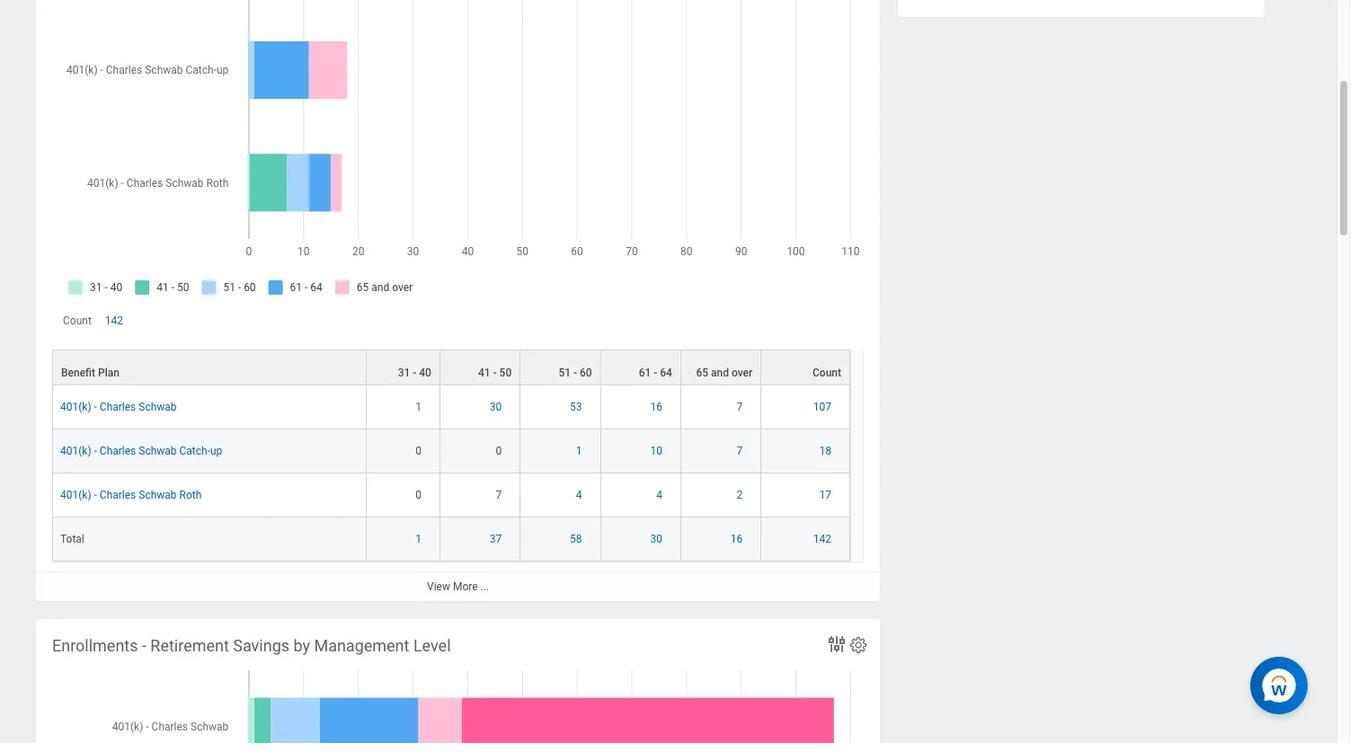 Task type: locate. For each thing, give the bounding box(es) containing it.
1 down 53 button
[[576, 445, 582, 458]]

0 horizontal spatial 142
[[105, 315, 123, 327]]

1 up view more ... link
[[416, 534, 422, 546]]

16 for the leftmost 16 button
[[651, 401, 663, 414]]

401(k) - charles schwab roth
[[60, 490, 202, 502]]

1 4 from the left
[[576, 490, 582, 502]]

1 vertical spatial 16 button
[[731, 533, 746, 547]]

4 button up the 58 'button'
[[576, 489, 585, 503]]

count up the benefit
[[63, 315, 92, 327]]

30 right the 58 'button'
[[651, 534, 663, 546]]

charles down the 401(k) - charles schwab catch-up
[[100, 490, 136, 502]]

401(k) up total element
[[60, 490, 91, 502]]

schwab up 401(k) - charles schwab catch-up link
[[139, 401, 177, 414]]

1 schwab from the top
[[139, 401, 177, 414]]

0 vertical spatial 7
[[737, 401, 743, 414]]

- down benefit plan on the left
[[94, 401, 97, 414]]

- down the 401(k) - charles schwab
[[94, 445, 97, 458]]

1 for 37
[[416, 534, 422, 546]]

0 vertical spatial schwab
[[139, 401, 177, 414]]

...
[[481, 581, 489, 594]]

0 vertical spatial 30
[[490, 401, 502, 414]]

1 horizontal spatial 142
[[814, 534, 832, 546]]

- for 61 - 64
[[654, 367, 658, 380]]

0 horizontal spatial count
[[63, 315, 92, 327]]

16 button down the 2
[[731, 533, 746, 547]]

16 down the 2
[[731, 534, 743, 546]]

3 row from the top
[[52, 430, 851, 474]]

0 vertical spatial 7 button
[[737, 400, 746, 415]]

7 for 107
[[737, 401, 743, 414]]

row containing 401(k) - charles schwab roth
[[52, 474, 851, 518]]

60
[[580, 367, 592, 380]]

1 vertical spatial schwab
[[139, 445, 177, 458]]

41 - 50
[[479, 367, 512, 380]]

1 vertical spatial 401(k)
[[60, 445, 91, 458]]

0 vertical spatial 1
[[416, 401, 422, 414]]

charles inside 'link'
[[100, 401, 136, 414]]

0 horizontal spatial 4
[[576, 490, 582, 502]]

401(k) down the benefit
[[60, 401, 91, 414]]

2 vertical spatial 401(k)
[[60, 490, 91, 502]]

- for 401(k) - charles schwab catch-up
[[94, 445, 97, 458]]

-
[[413, 367, 417, 380], [493, 367, 497, 380], [574, 367, 577, 380], [654, 367, 658, 380], [94, 401, 97, 414], [94, 445, 97, 458], [94, 490, 97, 502], [142, 637, 147, 656]]

schwab left catch-
[[139, 445, 177, 458]]

enrollments - retirement savings by age group element
[[36, 0, 881, 602]]

3 401(k) from the top
[[60, 490, 91, 502]]

2 401(k) from the top
[[60, 445, 91, 458]]

charles for 401(k) - charles schwab catch-up
[[100, 445, 136, 458]]

- inside 'link'
[[94, 401, 97, 414]]

31 - 40 button
[[367, 351, 440, 385]]

view
[[427, 581, 451, 594]]

1 button for 37
[[416, 533, 424, 547]]

1 vertical spatial 30
[[651, 534, 663, 546]]

- left 64
[[654, 367, 658, 380]]

schwab left roth
[[139, 490, 177, 502]]

18
[[820, 445, 832, 458]]

58
[[570, 534, 582, 546]]

5 row from the top
[[52, 518, 851, 562]]

401(k)
[[60, 401, 91, 414], [60, 445, 91, 458], [60, 490, 91, 502]]

3 charles from the top
[[100, 490, 136, 502]]

and
[[711, 367, 729, 380]]

142 button down 17
[[814, 533, 835, 547]]

0 horizontal spatial 30
[[490, 401, 502, 414]]

view more ...
[[427, 581, 489, 594]]

1 button up view more ... link
[[416, 533, 424, 547]]

0 vertical spatial 16
[[651, 401, 663, 414]]

40
[[419, 367, 432, 380]]

16 for bottom 16 button
[[731, 534, 743, 546]]

30
[[490, 401, 502, 414], [651, 534, 663, 546]]

0 horizontal spatial 4 button
[[576, 489, 585, 503]]

4 up the 58 'button'
[[576, 490, 582, 502]]

- left 40
[[413, 367, 417, 380]]

401(k) for 401(k) - charles schwab
[[60, 401, 91, 414]]

- left 50
[[493, 367, 497, 380]]

row
[[52, 350, 851, 386], [52, 386, 851, 430], [52, 430, 851, 474], [52, 474, 851, 518], [52, 518, 851, 562]]

2 vertical spatial schwab
[[139, 490, 177, 502]]

1 row from the top
[[52, 350, 851, 386]]

4 row from the top
[[52, 474, 851, 518]]

2 row from the top
[[52, 386, 851, 430]]

1 button for 30
[[416, 400, 424, 415]]

7 button
[[737, 400, 746, 415], [737, 445, 746, 459], [496, 489, 505, 503]]

count up 107 button
[[813, 367, 842, 380]]

142 down 17
[[814, 534, 832, 546]]

401(k) down the 401(k) - charles schwab
[[60, 445, 91, 458]]

0 horizontal spatial 142 button
[[105, 314, 126, 328]]

7 button up 37 button
[[496, 489, 505, 503]]

30 button down 41 - 50
[[490, 400, 505, 415]]

view more ... link
[[36, 572, 881, 602]]

50
[[500, 367, 512, 380]]

401(k) - charles schwab link
[[60, 398, 177, 414]]

4 button
[[576, 489, 585, 503], [657, 489, 665, 503]]

1 button down 53 button
[[576, 445, 585, 459]]

7 up the 2
[[737, 445, 743, 458]]

7
[[737, 401, 743, 414], [737, 445, 743, 458], [496, 490, 502, 502]]

53 button
[[570, 400, 585, 415]]

0 vertical spatial charles
[[100, 401, 136, 414]]

16 button down the 61 - 64
[[651, 400, 665, 415]]

7 up 37 button
[[496, 490, 502, 502]]

- left 60
[[574, 367, 577, 380]]

107 button
[[814, 400, 835, 415]]

1 vertical spatial 7
[[737, 445, 743, 458]]

1 button down the "31 - 40"
[[416, 400, 424, 415]]

2
[[737, 490, 743, 502]]

1
[[416, 401, 422, 414], [576, 445, 582, 458], [416, 534, 422, 546]]

1 horizontal spatial count
[[813, 367, 842, 380]]

2 charles from the top
[[100, 445, 136, 458]]

- for 51 - 60
[[574, 367, 577, 380]]

1 vertical spatial count
[[813, 367, 842, 380]]

2 vertical spatial charles
[[100, 490, 136, 502]]

18 button
[[820, 445, 835, 459]]

retirement
[[151, 637, 229, 656]]

0 vertical spatial 30 button
[[490, 400, 505, 415]]

charles
[[100, 401, 136, 414], [100, 445, 136, 458], [100, 490, 136, 502]]

65 and over
[[697, 367, 753, 380]]

count inside popup button
[[813, 367, 842, 380]]

53
[[570, 401, 582, 414]]

1 401(k) from the top
[[60, 401, 91, 414]]

142 button
[[105, 314, 126, 328], [814, 533, 835, 547]]

1 horizontal spatial 4
[[657, 490, 663, 502]]

0
[[416, 445, 422, 458], [496, 445, 502, 458], [416, 490, 422, 502]]

2 vertical spatial 7
[[496, 490, 502, 502]]

1 vertical spatial 16
[[731, 534, 743, 546]]

enrollments
[[52, 637, 138, 656]]

1 horizontal spatial 30
[[651, 534, 663, 546]]

- for enrollments - retirement savings by management level
[[142, 637, 147, 656]]

0 vertical spatial 401(k)
[[60, 401, 91, 414]]

2 button
[[737, 489, 746, 503]]

4 for 1st 4 button from the right
[[657, 490, 663, 502]]

16 down the 61 - 64
[[651, 401, 663, 414]]

charles down 'plan'
[[100, 401, 136, 414]]

up
[[210, 445, 222, 458]]

142 up 'plan'
[[105, 315, 123, 327]]

0 for 7
[[416, 490, 422, 502]]

401(k) inside 'link'
[[60, 401, 91, 414]]

10 button
[[651, 445, 665, 459]]

30 button right the 58 'button'
[[651, 533, 665, 547]]

count
[[63, 315, 92, 327], [813, 367, 842, 380]]

401(k) for 401(k) - charles schwab catch-up
[[60, 445, 91, 458]]

0 vertical spatial 1 button
[[416, 400, 424, 415]]

16
[[651, 401, 663, 414], [731, 534, 743, 546]]

by
[[294, 637, 310, 656]]

1 vertical spatial 142
[[814, 534, 832, 546]]

charles for 401(k) - charles schwab roth
[[100, 490, 136, 502]]

7 button down over
[[737, 400, 746, 415]]

schwab
[[139, 401, 177, 414], [139, 445, 177, 458], [139, 490, 177, 502]]

2 vertical spatial 1
[[416, 534, 422, 546]]

107
[[814, 401, 832, 414]]

0 vertical spatial 16 button
[[651, 400, 665, 415]]

1 horizontal spatial 142 button
[[814, 533, 835, 547]]

16 button
[[651, 400, 665, 415], [731, 533, 746, 547]]

roth
[[179, 490, 202, 502]]

7 down over
[[737, 401, 743, 414]]

2 vertical spatial 1 button
[[416, 533, 424, 547]]

4 down 10 button
[[657, 490, 663, 502]]

61 - 64
[[639, 367, 673, 380]]

- left "retirement"
[[142, 637, 147, 656]]

1 down the "31 - 40"
[[416, 401, 422, 414]]

7 button up the 2
[[737, 445, 746, 459]]

65 and over button
[[682, 351, 761, 385]]

benefit plan
[[61, 367, 120, 380]]

142 button up 'plan'
[[105, 314, 126, 328]]

charles down the 401(k) - charles schwab
[[100, 445, 136, 458]]

1 horizontal spatial 16
[[731, 534, 743, 546]]

30 button
[[490, 400, 505, 415], [651, 533, 665, 547]]

1 vertical spatial 30 button
[[651, 533, 665, 547]]

1 horizontal spatial 16 button
[[731, 533, 746, 547]]

30 down 41 - 50
[[490, 401, 502, 414]]

142
[[105, 315, 123, 327], [814, 534, 832, 546]]

17 button
[[820, 489, 835, 503]]

1 vertical spatial 7 button
[[737, 445, 746, 459]]

0 horizontal spatial 16 button
[[651, 400, 665, 415]]

schwab for catch-
[[139, 445, 177, 458]]

2 4 from the left
[[657, 490, 663, 502]]

1 charles from the top
[[100, 401, 136, 414]]

row containing 401(k) - charles schwab
[[52, 386, 851, 430]]

0 vertical spatial count
[[63, 315, 92, 327]]

0 horizontal spatial 16
[[651, 401, 663, 414]]

1 button
[[416, 400, 424, 415], [576, 445, 585, 459], [416, 533, 424, 547]]

4 button down 10 button
[[657, 489, 665, 503]]

3 schwab from the top
[[139, 490, 177, 502]]

more
[[453, 581, 478, 594]]

level
[[414, 637, 451, 656]]

4
[[576, 490, 582, 502], [657, 490, 663, 502]]

1 vertical spatial charles
[[100, 445, 136, 458]]

- down the 401(k) - charles schwab catch-up
[[94, 490, 97, 502]]

schwab for roth
[[139, 490, 177, 502]]

0 button
[[416, 445, 424, 459], [496, 445, 505, 459], [416, 489, 424, 503]]

2 schwab from the top
[[139, 445, 177, 458]]

7 button for 18
[[737, 445, 746, 459]]

31 - 40
[[398, 367, 432, 380]]

1 horizontal spatial 4 button
[[657, 489, 665, 503]]

61
[[639, 367, 651, 380]]



Task type: vqa. For each thing, say whether or not it's contained in the screenshot.
fifth Row
yes



Task type: describe. For each thing, give the bounding box(es) containing it.
17
[[820, 490, 832, 502]]

1 4 button from the left
[[576, 489, 585, 503]]

0 button for 7
[[416, 489, 424, 503]]

0 vertical spatial 142 button
[[105, 314, 126, 328]]

total
[[60, 534, 84, 546]]

- for 41 - 50
[[493, 367, 497, 380]]

benefit
[[61, 367, 95, 380]]

0 button for 0
[[416, 445, 424, 459]]

configure enrollments - retirement savings by management level image
[[849, 636, 869, 656]]

51 - 60
[[559, 367, 592, 380]]

- for 31 - 40
[[413, 367, 417, 380]]

catch-
[[179, 445, 210, 458]]

1 vertical spatial 1 button
[[576, 445, 585, 459]]

2 4 button from the left
[[657, 489, 665, 503]]

1 for 30
[[416, 401, 422, 414]]

2 vertical spatial 7 button
[[496, 489, 505, 503]]

37
[[490, 534, 502, 546]]

31
[[398, 367, 410, 380]]

count button
[[762, 351, 850, 385]]

row containing 401(k) - charles schwab catch-up
[[52, 430, 851, 474]]

row containing benefit plan
[[52, 350, 851, 386]]

0 for 0
[[416, 445, 422, 458]]

0 vertical spatial 142
[[105, 315, 123, 327]]

0 horizontal spatial 30 button
[[490, 400, 505, 415]]

64
[[660, 367, 673, 380]]

1 vertical spatial 1
[[576, 445, 582, 458]]

401(k) - charles schwab catch-up link
[[60, 442, 222, 458]]

total element
[[60, 530, 84, 546]]

- for 401(k) - charles schwab roth
[[94, 490, 97, 502]]

61 - 64 button
[[601, 351, 681, 385]]

4 for second 4 button from the right
[[576, 490, 582, 502]]

- for 401(k) - charles schwab
[[94, 401, 97, 414]]

401(k) for 401(k) - charles schwab roth
[[60, 490, 91, 502]]

7 button for 107
[[737, 400, 746, 415]]

enrollments - retirement savings by management level
[[52, 637, 451, 656]]

401(k) - charles schwab
[[60, 401, 177, 414]]

41
[[479, 367, 491, 380]]

65
[[697, 367, 709, 380]]

configure and view chart data image
[[827, 634, 848, 656]]

row containing total
[[52, 518, 851, 562]]

1 horizontal spatial 30 button
[[651, 533, 665, 547]]

401(k) - charles schwab roth link
[[60, 486, 202, 502]]

51
[[559, 367, 571, 380]]

37 button
[[490, 533, 505, 547]]

41 - 50 button
[[441, 351, 520, 385]]

savings
[[233, 637, 290, 656]]

schwab inside 'link'
[[139, 401, 177, 414]]

plan
[[98, 367, 120, 380]]

enrollments - retirement savings by management level element
[[36, 620, 881, 744]]

10
[[651, 445, 663, 458]]

1 vertical spatial 142 button
[[814, 533, 835, 547]]

management
[[314, 637, 410, 656]]

58 button
[[570, 533, 585, 547]]

over
[[732, 367, 753, 380]]

401(k) - charles schwab catch-up
[[60, 445, 222, 458]]

charles for 401(k) - charles schwab
[[100, 401, 136, 414]]

benefit plan button
[[53, 351, 366, 385]]

51 - 60 button
[[521, 351, 600, 385]]

7 for 18
[[737, 445, 743, 458]]



